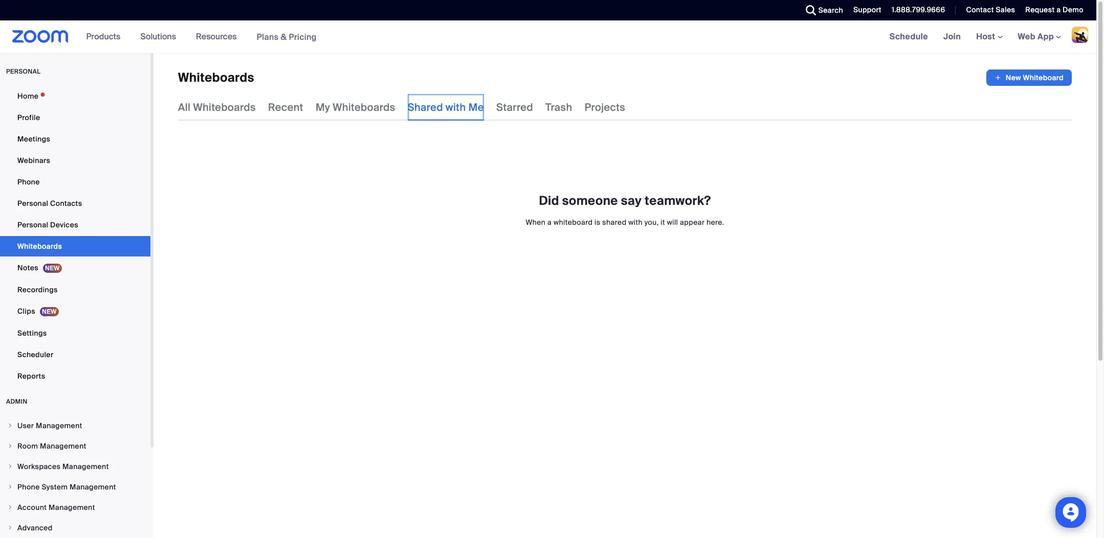 Task type: vqa. For each thing, say whether or not it's contained in the screenshot.
Join Meeting
no



Task type: describe. For each thing, give the bounding box(es) containing it.
personal for personal devices
[[17, 221, 48, 230]]

right image for user
[[7, 423, 13, 429]]

whiteboards application
[[178, 70, 1072, 86]]

phone for phone
[[17, 178, 40, 187]]

teamwork?
[[645, 193, 711, 209]]

whiteboards link
[[0, 236, 150, 257]]

meetings link
[[0, 129, 150, 149]]

notes
[[17, 264, 38, 273]]

with inside the tabs of all whiteboard page 'tab list'
[[446, 101, 466, 114]]

banner containing products
[[0, 20, 1097, 54]]

projects
[[585, 101, 625, 114]]

contact
[[966, 5, 994, 14]]

shared
[[602, 218, 627, 227]]

web app button
[[1018, 31, 1061, 42]]

personal contacts link
[[0, 193, 150, 214]]

plans & pricing
[[257, 31, 317, 42]]

request
[[1026, 5, 1055, 14]]

shared with me
[[408, 101, 484, 114]]

workspaces management
[[17, 463, 109, 472]]

&
[[281, 31, 287, 42]]

a for request
[[1057, 5, 1061, 14]]

webinars link
[[0, 150, 150, 171]]

phone system management
[[17, 483, 116, 492]]

join link
[[936, 20, 969, 53]]

search button
[[798, 0, 846, 20]]

system
[[42, 483, 68, 492]]

recordings
[[17, 286, 58, 295]]

join
[[944, 31, 961, 42]]

demo
[[1063, 5, 1084, 14]]

resources
[[196, 31, 237, 42]]

profile picture image
[[1072, 27, 1088, 43]]

contacts
[[50, 199, 82, 208]]

schedule
[[890, 31, 928, 42]]

meetings navigation
[[882, 20, 1097, 54]]

right image for room
[[7, 444, 13, 450]]

home
[[17, 92, 39, 101]]

workspaces
[[17, 463, 61, 472]]

scheduler link
[[0, 345, 150, 365]]

request a demo
[[1026, 5, 1084, 14]]

sales
[[996, 5, 1015, 14]]

whiteboards right 'my'
[[333, 101, 395, 114]]

new whiteboard button
[[987, 70, 1072, 86]]

personal menu menu
[[0, 86, 150, 388]]

someone
[[562, 193, 618, 209]]

management for workspaces management
[[62, 463, 109, 472]]

starred
[[496, 101, 533, 114]]

when
[[526, 218, 546, 227]]

say
[[621, 193, 642, 209]]

plans
[[257, 31, 279, 42]]

personal
[[6, 68, 41, 76]]

pricing
[[289, 31, 317, 42]]

room management menu item
[[0, 437, 150, 456]]

management for user management
[[36, 422, 82, 431]]

schedule link
[[882, 20, 936, 53]]

right image for account
[[7, 505, 13, 511]]

is
[[595, 218, 601, 227]]

profile
[[17, 113, 40, 122]]

notes link
[[0, 258, 150, 279]]

all whiteboards
[[178, 101, 256, 114]]

right image for phone
[[7, 485, 13, 491]]

here.
[[707, 218, 724, 227]]

settings
[[17, 329, 47, 338]]

web app
[[1018, 31, 1054, 42]]

clips
[[17, 307, 35, 316]]

whiteboards right all
[[193, 101, 256, 114]]

zoom logo image
[[12, 30, 68, 43]]

profile link
[[0, 107, 150, 128]]

whiteboards inside personal menu menu
[[17, 242, 62, 251]]

products
[[86, 31, 120, 42]]

management for account management
[[49, 504, 95, 513]]

1 horizontal spatial with
[[629, 218, 643, 227]]



Task type: locate. For each thing, give the bounding box(es) containing it.
management up room management
[[36, 422, 82, 431]]

personal devices link
[[0, 215, 150, 235]]

right image
[[7, 464, 13, 470]]

account management menu item
[[0, 498, 150, 518]]

whiteboards inside application
[[178, 70, 254, 85]]

phone system management menu item
[[0, 478, 150, 497]]

right image left account
[[7, 505, 13, 511]]

new whiteboard
[[1006, 73, 1064, 82]]

0 vertical spatial phone
[[17, 178, 40, 187]]

1 phone from the top
[[17, 178, 40, 187]]

reports
[[17, 372, 45, 381]]

1 horizontal spatial a
[[1057, 5, 1061, 14]]

request a demo link
[[1018, 0, 1097, 20], [1026, 5, 1084, 14]]

host button
[[976, 31, 1003, 42]]

web
[[1018, 31, 1036, 42]]

tabs of all whiteboard page tab list
[[178, 94, 625, 121]]

account management
[[17, 504, 95, 513]]

admin menu menu
[[0, 417, 150, 539]]

right image left room
[[7, 444, 13, 450]]

right image
[[7, 423, 13, 429], [7, 444, 13, 450], [7, 485, 13, 491], [7, 505, 13, 511], [7, 526, 13, 532]]

0 horizontal spatial a
[[548, 218, 552, 227]]

personal devices
[[17, 221, 78, 230]]

right image down right image
[[7, 485, 13, 491]]

user management
[[17, 422, 82, 431]]

right image inside advanced menu item
[[7, 526, 13, 532]]

room
[[17, 442, 38, 451]]

when a whiteboard is shared with you, it will appear here.
[[526, 218, 724, 227]]

2 right image from the top
[[7, 444, 13, 450]]

phone inside personal menu menu
[[17, 178, 40, 187]]

management for room management
[[40, 442, 86, 451]]

management inside "menu item"
[[40, 442, 86, 451]]

recordings link
[[0, 280, 150, 300]]

webinars
[[17, 156, 50, 165]]

1 vertical spatial a
[[548, 218, 552, 227]]

meetings
[[17, 135, 50, 144]]

did someone say teamwork?
[[539, 193, 711, 209]]

0 vertical spatial personal
[[17, 199, 48, 208]]

1 right image from the top
[[7, 423, 13, 429]]

whiteboards down personal devices
[[17, 242, 62, 251]]

product information navigation
[[79, 20, 324, 54]]

home link
[[0, 86, 150, 106]]

0 vertical spatial with
[[446, 101, 466, 114]]

user
[[17, 422, 34, 431]]

right image inside user management menu item
[[7, 423, 13, 429]]

personal for personal contacts
[[17, 199, 48, 208]]

management up workspaces management
[[40, 442, 86, 451]]

1 vertical spatial with
[[629, 218, 643, 227]]

3 right image from the top
[[7, 485, 13, 491]]

admin
[[6, 398, 28, 406]]

whiteboards
[[178, 70, 254, 85], [193, 101, 256, 114], [333, 101, 395, 114], [17, 242, 62, 251]]

whiteboards up all whiteboards
[[178, 70, 254, 85]]

right image inside account management menu item
[[7, 505, 13, 511]]

plans & pricing link
[[257, 31, 317, 42], [257, 31, 317, 42]]

whiteboard
[[1023, 73, 1064, 82]]

solutions button
[[140, 20, 181, 53]]

with left me
[[446, 101, 466, 114]]

will
[[667, 218, 678, 227]]

it
[[661, 218, 665, 227]]

shared
[[408, 101, 443, 114]]

products button
[[86, 20, 125, 53]]

whiteboard
[[554, 218, 593, 227]]

workspaces management menu item
[[0, 457, 150, 477]]

contact sales
[[966, 5, 1015, 14]]

my whiteboards
[[316, 101, 395, 114]]

with
[[446, 101, 466, 114], [629, 218, 643, 227]]

2 personal from the top
[[17, 221, 48, 230]]

personal contacts
[[17, 199, 82, 208]]

user management menu item
[[0, 417, 150, 436]]

phone inside menu item
[[17, 483, 40, 492]]

1 vertical spatial personal
[[17, 221, 48, 230]]

0 vertical spatial a
[[1057, 5, 1061, 14]]

management inside menu item
[[70, 483, 116, 492]]

1 personal from the top
[[17, 199, 48, 208]]

my
[[316, 101, 330, 114]]

clips link
[[0, 301, 150, 322]]

personal up personal devices
[[17, 199, 48, 208]]

a right "when"
[[548, 218, 552, 227]]

reports link
[[0, 366, 150, 387]]

contact sales link
[[959, 0, 1018, 20], [966, 5, 1015, 14]]

scheduler
[[17, 351, 53, 360]]

0 horizontal spatial with
[[446, 101, 466, 114]]

1.888.799.9666
[[892, 5, 945, 14]]

phone down the webinars
[[17, 178, 40, 187]]

phone up account
[[17, 483, 40, 492]]

advanced
[[17, 524, 53, 533]]

resources button
[[196, 20, 241, 53]]

phone link
[[0, 172, 150, 192]]

4 right image from the top
[[7, 505, 13, 511]]

you,
[[645, 218, 659, 227]]

room management
[[17, 442, 86, 451]]

banner
[[0, 20, 1097, 54]]

personal
[[17, 199, 48, 208], [17, 221, 48, 230]]

a for when
[[548, 218, 552, 227]]

management down "workspaces management" menu item
[[70, 483, 116, 492]]

right image inside phone system management menu item
[[7, 485, 13, 491]]

with left 'you,'
[[629, 218, 643, 227]]

a left the "demo"
[[1057, 5, 1061, 14]]

all
[[178, 101, 191, 114]]

1.888.799.9666 button
[[884, 0, 948, 20], [892, 5, 945, 14]]

app
[[1038, 31, 1054, 42]]

appear
[[680, 218, 705, 227]]

a
[[1057, 5, 1061, 14], [548, 218, 552, 227]]

new
[[1006, 73, 1021, 82]]

devices
[[50, 221, 78, 230]]

add image
[[995, 73, 1002, 83]]

support link
[[846, 0, 884, 20], [854, 5, 882, 14]]

management up phone system management menu item
[[62, 463, 109, 472]]

settings link
[[0, 323, 150, 344]]

solutions
[[140, 31, 176, 42]]

right image left the user
[[7, 423, 13, 429]]

trash
[[546, 101, 572, 114]]

did
[[539, 193, 559, 209]]

5 right image from the top
[[7, 526, 13, 532]]

support
[[854, 5, 882, 14]]

phone for phone system management
[[17, 483, 40, 492]]

1 vertical spatial phone
[[17, 483, 40, 492]]

management up advanced menu item
[[49, 504, 95, 513]]

right image inside room management "menu item"
[[7, 444, 13, 450]]

recent
[[268, 101, 303, 114]]

search
[[819, 6, 843, 15]]

management
[[36, 422, 82, 431], [40, 442, 86, 451], [62, 463, 109, 472], [70, 483, 116, 492], [49, 504, 95, 513]]

2 phone from the top
[[17, 483, 40, 492]]

account
[[17, 504, 47, 513]]

personal down personal contacts
[[17, 221, 48, 230]]

right image left advanced
[[7, 526, 13, 532]]

me
[[469, 101, 484, 114]]

advanced menu item
[[0, 519, 150, 538]]



